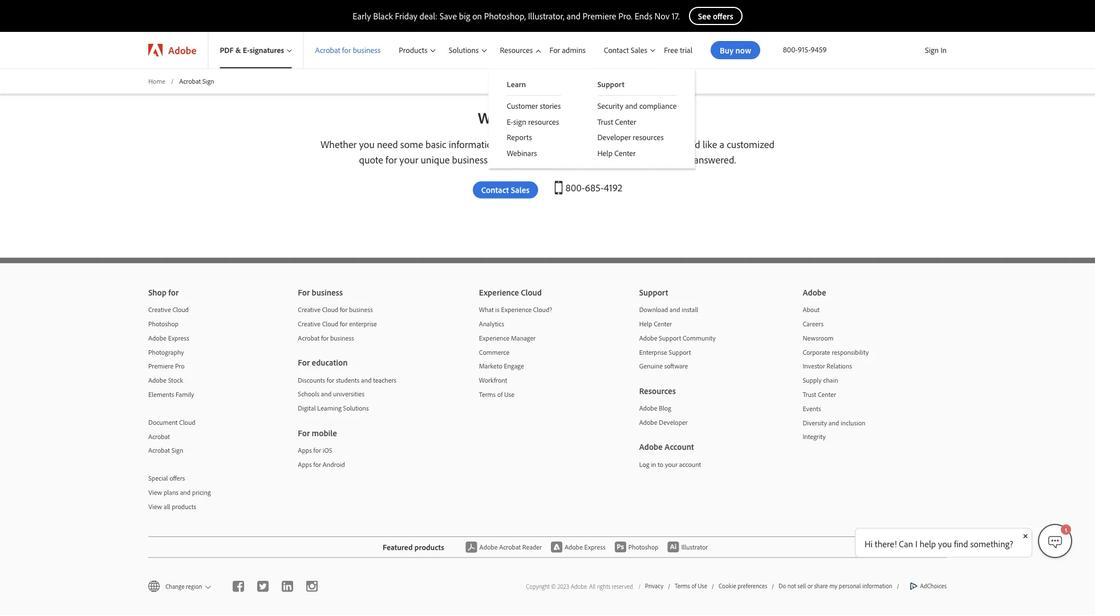 Task type: vqa. For each thing, say whether or not it's contained in the screenshot.
future
no



Task type: locate. For each thing, give the bounding box(es) containing it.
1 vertical spatial view
[[148, 503, 162, 512]]

1 vertical spatial use
[[698, 583, 707, 591]]

1 horizontal spatial sign
[[202, 77, 214, 85]]

your down some
[[399, 153, 418, 166]]

1 vertical spatial experience
[[479, 334, 510, 343]]

0 horizontal spatial help
[[576, 153, 594, 166]]

elements
[[148, 391, 174, 399]]

privacy link
[[645, 583, 663, 592]]

0 horizontal spatial or
[[667, 138, 676, 151]]

creative for creative cloud photoshop adobe express photography premiere pro adobe stock elements family
[[148, 306, 171, 314]]

manager
[[511, 334, 536, 343]]

0 vertical spatial or
[[667, 138, 676, 151]]

terms right privacy
[[675, 583, 690, 591]]

0 horizontal spatial terms of use link
[[479, 388, 630, 402]]

use inside what is experience cloud? analytics experience manager commerce marketo engage workfront terms of use
[[504, 391, 514, 399]]

or up 'questions'
[[667, 138, 676, 151]]

0 horizontal spatial terms
[[479, 391, 496, 399]]

apps left ios
[[298, 447, 312, 455]]

creative inside creative cloud photoshop adobe express photography premiere pro adobe stock elements family
[[148, 306, 171, 314]]

e- right the &
[[243, 45, 250, 55]]

of inside what is experience cloud? analytics experience manager commerce marketo engage workfront terms of use
[[497, 391, 503, 399]]

resources inside developer resources link
[[633, 132, 664, 142]]

help down download
[[639, 320, 652, 329]]

apps
[[298, 447, 312, 455], [298, 461, 312, 469]]

1 horizontal spatial trust
[[803, 391, 816, 399]]

1 horizontal spatial information
[[862, 583, 892, 591]]

1 horizontal spatial terms of use link
[[675, 583, 707, 592]]

1 vertical spatial trust
[[803, 391, 816, 399]]

schools and universities link
[[298, 388, 474, 402]]

contact for contact sales link
[[481, 185, 509, 196]]

1 vertical spatial apps
[[298, 461, 312, 469]]

0 vertical spatial e-
[[243, 45, 250, 55]]

for admins link
[[543, 32, 592, 68]]

trust center link down security and compliance
[[579, 114, 695, 130]]

account
[[679, 461, 701, 469]]

800- left "4192"
[[565, 182, 585, 194]]

adobe on facebook image
[[233, 582, 244, 593]]

community
[[683, 334, 716, 343]]

premiere pro link
[[148, 360, 289, 374]]

0 horizontal spatial solutions
[[343, 405, 369, 413]]

digital
[[298, 405, 316, 413]]

acrobat for business link down enterprise
[[298, 332, 474, 346]]

experience right is
[[501, 306, 532, 314]]

for inside discounts for students and teachers schools and universities digital learning solutions
[[327, 376, 334, 385]]

1 horizontal spatial contact sales
[[604, 45, 647, 55]]

0 vertical spatial solutions
[[449, 45, 479, 55]]

adobe express link down creative cloud link
[[148, 332, 289, 346]]

developer
[[597, 132, 631, 142], [659, 419, 688, 427]]

enterprise support link
[[639, 346, 794, 360]]

cloud for document cloud acrobat acrobat sign
[[179, 419, 195, 427]]

0 vertical spatial contact
[[604, 45, 629, 55]]

featured
[[383, 543, 413, 553]]

terms of use link down marketo engage link
[[479, 388, 630, 402]]

2 horizontal spatial sign
[[925, 45, 939, 55]]

photoshop link
[[148, 318, 289, 332], [610, 538, 663, 558]]

adobe up photography
[[148, 334, 166, 343]]

you down signature
[[597, 153, 612, 166]]

0 horizontal spatial resources
[[528, 117, 559, 127]]

creative cloud photoshop adobe express photography premiere pro adobe stock elements family
[[148, 306, 194, 399]]

2 vertical spatial you
[[938, 539, 952, 550]]

1 vertical spatial terms of use link
[[675, 583, 707, 592]]

1 vertical spatial help
[[920, 539, 936, 550]]

to inside whether you need some basic information about our electronic signature solutions or you'd like a customized quote for your unique business needs, we're here to help you get your questions answered.
[[565, 153, 573, 166]]

you'd
[[678, 138, 700, 151]]

learn
[[507, 79, 526, 89]]

reports link
[[489, 130, 579, 145]]

trust center
[[597, 117, 636, 127]]

help center link down developer resources
[[579, 145, 695, 161]]

1 horizontal spatial e-
[[507, 117, 513, 127]]

0 vertical spatial you
[[359, 138, 375, 151]]

support up software
[[669, 348, 691, 357]]

1 vertical spatial help
[[639, 320, 652, 329]]

careers
[[803, 320, 824, 329]]

0 horizontal spatial help
[[597, 148, 613, 158]]

0 vertical spatial trust
[[597, 117, 613, 127]]

sales inside popup button
[[631, 45, 647, 55]]

1 vertical spatial developer
[[659, 419, 688, 427]]

corporate
[[803, 348, 830, 357]]

contact
[[604, 45, 629, 55], [481, 185, 509, 196]]

support up 'enterprise'
[[659, 334, 681, 343]]

sales left free
[[631, 45, 647, 55]]

genuine
[[639, 363, 663, 371]]

products right all
[[172, 503, 196, 512]]

1 horizontal spatial sales
[[631, 45, 647, 55]]

e-
[[243, 45, 250, 55], [507, 117, 513, 127]]

0 horizontal spatial premiere
[[148, 363, 174, 371]]

center down developer resources
[[614, 148, 636, 158]]

relations
[[827, 363, 852, 371]]

resources down the stories
[[528, 117, 559, 127]]

adobe express link up adobe.
[[546, 538, 610, 558]]

and left teachers
[[361, 376, 372, 385]]

1 horizontal spatial products
[[414, 543, 444, 553]]

contact down needs, on the top left of page
[[481, 185, 509, 196]]

business left needs, on the top left of page
[[452, 153, 488, 166]]

use left the cookie
[[698, 583, 707, 591]]

your right in
[[665, 461, 678, 469]]

photoshop link up reserved.
[[610, 538, 663, 558]]

solutions inside discounts for students and teachers schools and universities digital learning solutions
[[343, 405, 369, 413]]

view plans and pricing link
[[148, 486, 289, 500]]

0 horizontal spatial contact sales
[[481, 185, 530, 196]]

rights
[[597, 583, 610, 591]]

learning
[[317, 405, 342, 413]]

creative cloud link
[[148, 303, 289, 318]]

you left find
[[938, 539, 952, 550]]

1 vertical spatial express
[[584, 544, 606, 552]]

terms down workfront
[[479, 391, 496, 399]]

0 horizontal spatial of
[[497, 391, 503, 399]]

view
[[148, 489, 162, 497], [148, 503, 162, 512]]

1 horizontal spatial adobe express link
[[546, 538, 610, 558]]

0 horizontal spatial to
[[516, 107, 530, 128]]

adobe acrobat reader
[[479, 544, 542, 552]]

0 vertical spatial products
[[172, 503, 196, 512]]

help center link up community
[[639, 318, 794, 332]]

use down workfront
[[504, 391, 514, 399]]

illustrator
[[681, 544, 708, 552]]

support up security
[[597, 79, 624, 89]]

business up enterprise
[[349, 306, 373, 314]]

2 vertical spatial sign
[[171, 447, 183, 455]]

cloud inside document cloud acrobat acrobat sign
[[179, 419, 195, 427]]

1 horizontal spatial trust center link
[[803, 388, 947, 402]]

here
[[544, 153, 563, 166]]

apps for android link
[[298, 458, 474, 472]]

0 horizontal spatial you
[[359, 138, 375, 151]]

resources up 'questions'
[[633, 132, 664, 142]]

customized
[[727, 138, 775, 151]]

trust center link up diversity and inclusion link at right bottom
[[803, 388, 947, 402]]

photoshop,
[[484, 10, 526, 22]]

products button
[[387, 32, 437, 68]]

1 vertical spatial sales
[[511, 185, 530, 196]]

for inside whether you need some basic information about our electronic signature solutions or you'd like a customized quote for your unique business needs, we're here to help you get your questions answered.
[[386, 153, 397, 166]]

adobe inside download and install help center adobe support community enterprise support genuine software
[[639, 334, 657, 343]]

customer
[[507, 101, 538, 111]]

trust
[[597, 117, 613, 127], [803, 391, 816, 399]]

adobe left blog
[[639, 405, 657, 413]]

photoshop up photography
[[148, 320, 178, 329]]

apps left android
[[298, 461, 312, 469]]

0 vertical spatial contact sales
[[604, 45, 647, 55]]

1 vertical spatial contact sales
[[481, 185, 530, 196]]

adobe express link
[[148, 332, 289, 346], [546, 538, 610, 558]]

trust inside about careers newsroom corporate responsibility investor relations supply chain trust center events diversity and inclusion integrity
[[803, 391, 816, 399]]

investor relations link
[[803, 360, 947, 374]]

1 horizontal spatial or
[[807, 583, 813, 591]]

use
[[504, 391, 514, 399], [698, 583, 707, 591]]

signature
[[586, 138, 625, 151]]

developer inside adobe blog adobe developer
[[659, 419, 688, 427]]

developer down blog
[[659, 419, 688, 427]]

0 vertical spatial photoshop
[[148, 320, 178, 329]]

friday
[[395, 10, 417, 22]]

photography link
[[148, 346, 289, 360]]

2 horizontal spatial your
[[665, 461, 678, 469]]

products right the featured
[[414, 543, 444, 553]]

express up all at the bottom right
[[584, 544, 606, 552]]

products inside special offers view plans and pricing view all products
[[172, 503, 196, 512]]

0 vertical spatial apps
[[298, 447, 312, 455]]

0 horizontal spatial trust
[[597, 117, 613, 127]]

developer up help center
[[597, 132, 631, 142]]

teachers
[[373, 376, 396, 385]]

0 vertical spatial information
[[449, 138, 498, 151]]

1 horizontal spatial 800-
[[783, 44, 798, 54]]

0 vertical spatial view
[[148, 489, 162, 497]]

1 horizontal spatial use
[[698, 583, 707, 591]]

premiere left pro.
[[583, 10, 616, 22]]

contact down pro.
[[604, 45, 629, 55]]

cloud for creative cloud photoshop adobe express photography premiere pro adobe stock elements family
[[172, 306, 189, 314]]

2 view from the top
[[148, 503, 162, 512]]

1 horizontal spatial photoshop
[[628, 544, 659, 552]]

1 vertical spatial premiere
[[148, 363, 174, 371]]

help center
[[597, 148, 636, 158]]

1 horizontal spatial help
[[639, 320, 652, 329]]

pdf & e-signatures button
[[208, 32, 303, 68]]

1 vertical spatial photoshop
[[628, 544, 659, 552]]

sign up offers
[[171, 447, 183, 455]]

or inside whether you need some basic information about our electronic signature solutions or you'd like a customized quote for your unique business needs, we're here to help you get your questions answered.
[[667, 138, 676, 151]]

1 vertical spatial terms
[[675, 583, 690, 591]]

help
[[597, 148, 613, 158], [639, 320, 652, 329]]

1 vertical spatial solutions
[[343, 405, 369, 413]]

1 horizontal spatial resources
[[633, 132, 664, 142]]

1 vertical spatial of
[[692, 583, 696, 591]]

terms of use link left the cookie
[[675, 583, 707, 592]]

products
[[399, 45, 427, 55]]

free trial link
[[657, 32, 699, 68]]

1 horizontal spatial solutions
[[449, 45, 479, 55]]

1 horizontal spatial photoshop link
[[610, 538, 663, 558]]

800-
[[783, 44, 798, 54], [565, 182, 585, 194]]

0 horizontal spatial e-
[[243, 45, 250, 55]]

and right security
[[625, 101, 637, 111]]

1 horizontal spatial contact
[[604, 45, 629, 55]]

0 vertical spatial help center link
[[579, 145, 695, 161]]

webinars link
[[489, 145, 579, 161]]

0 horizontal spatial adobe express link
[[148, 332, 289, 346]]

change region
[[165, 583, 202, 591]]

help down signature
[[576, 153, 594, 166]]

information up needs, on the top left of page
[[449, 138, 498, 151]]

special offers link
[[148, 465, 289, 486]]

contact sales down needs, on the top left of page
[[481, 185, 530, 196]]

1 horizontal spatial developer
[[659, 419, 688, 427]]

0 vertical spatial 800-
[[783, 44, 798, 54]]

about
[[803, 306, 820, 314]]

or right sell
[[807, 583, 813, 591]]

you up quote
[[359, 138, 375, 151]]

trust down security
[[597, 117, 613, 127]]

photoshop
[[148, 320, 178, 329], [628, 544, 659, 552]]

1 vertical spatial resources
[[633, 132, 664, 142]]

acrobat inside the acrobat for business link
[[315, 45, 340, 55]]

solutions inside dropdown button
[[449, 45, 479, 55]]

e- up reports
[[507, 117, 513, 127]]

and right plans
[[180, 489, 191, 497]]

0 horizontal spatial use
[[504, 391, 514, 399]]

privacy
[[645, 583, 663, 591]]

sign left in
[[925, 45, 939, 55]]

photoshop up privacy
[[628, 544, 659, 552]]

contact sales inside popup button
[[604, 45, 647, 55]]

information right personal
[[862, 583, 892, 591]]

help center link
[[579, 145, 695, 161], [639, 318, 794, 332]]

sales down we're
[[511, 185, 530, 196]]

1 vertical spatial photoshop link
[[610, 538, 663, 558]]

your
[[399, 153, 418, 166], [630, 153, 649, 166], [665, 461, 678, 469]]

of down workfront
[[497, 391, 503, 399]]

of left the cookie
[[692, 583, 696, 591]]

and right diversity
[[829, 419, 839, 428]]

800- for 915-
[[783, 44, 798, 54]]

software
[[664, 363, 688, 371]]

17.
[[672, 10, 680, 22]]

1 vertical spatial adobe express link
[[546, 538, 610, 558]]

cloud inside creative cloud photoshop adobe express photography premiere pro adobe stock elements family
[[172, 306, 189, 314]]

express up photography
[[168, 334, 189, 343]]

reports
[[507, 132, 532, 142]]

help inside whether you need some basic information about our electronic signature solutions or you'd like a customized quote for your unique business needs, we're here to help you get your questions answered.
[[576, 153, 594, 166]]

and left the install
[[670, 306, 680, 314]]

solutions down universities
[[343, 405, 369, 413]]

1 vertical spatial you
[[597, 153, 612, 166]]

view left all
[[148, 503, 162, 512]]

1 horizontal spatial help
[[920, 539, 936, 550]]

premiere down photography
[[148, 363, 174, 371]]

adobe left the reader
[[479, 544, 498, 552]]

800- left 9459
[[783, 44, 798, 54]]

help left get
[[597, 148, 613, 158]]

0 vertical spatial sales
[[631, 45, 647, 55]]

0 vertical spatial use
[[504, 391, 514, 399]]

adobe link
[[137, 32, 208, 68]]

stock
[[168, 377, 183, 385]]

business inside whether you need some basic information about our electronic signature solutions or you'd like a customized quote for your unique business needs, we're here to help you get your questions answered.
[[452, 153, 488, 166]]

center down the "chain"
[[818, 391, 836, 399]]

trust up events
[[803, 391, 816, 399]]

acrobat
[[315, 45, 340, 55], [179, 77, 201, 85], [298, 334, 319, 343], [148, 433, 170, 441], [148, 447, 170, 455], [499, 544, 521, 552]]

sign down adobe link
[[202, 77, 214, 85]]

universities
[[333, 390, 365, 399]]

do not sell or share my personal information link
[[779, 583, 892, 592]]

0 vertical spatial terms
[[479, 391, 496, 399]]

view down special
[[148, 489, 162, 497]]

1 vertical spatial support
[[659, 334, 681, 343]]

0 horizontal spatial contact
[[481, 185, 509, 196]]

0 vertical spatial of
[[497, 391, 503, 399]]

0 vertical spatial resources
[[528, 117, 559, 127]]

your down solutions
[[630, 153, 649, 166]]

0 vertical spatial adobe express link
[[148, 332, 289, 346]]

photoshop link up photography link
[[148, 318, 289, 332]]

1 vertical spatial 800-
[[565, 182, 585, 194]]

know
[[534, 107, 571, 128]]

log in to your account
[[639, 461, 701, 469]]

adobe express link for premiere pro link
[[148, 332, 289, 346]]

contact inside popup button
[[604, 45, 629, 55]]

1 apps from the top
[[298, 447, 312, 455]]

4192
[[604, 182, 622, 194]]

1 vertical spatial or
[[807, 583, 813, 591]]

adobe on twitter image
[[257, 582, 269, 593]]

want to know more?
[[478, 107, 617, 128]]

solutions down 'big'
[[449, 45, 479, 55]]

solutions button
[[437, 32, 489, 68]]

want
[[478, 107, 513, 128]]

adobe up acrobat sign
[[168, 44, 196, 56]]

0 vertical spatial help
[[576, 153, 594, 166]]

center down download
[[654, 320, 672, 329]]

adobe up 'enterprise'
[[639, 334, 657, 343]]

adobe up the log
[[639, 419, 657, 427]]

e- inside e-sign resources link
[[507, 117, 513, 127]]

acrobat for business link down early
[[304, 32, 387, 68]]

in
[[651, 461, 656, 469]]

help right i
[[920, 539, 936, 550]]

photography
[[148, 348, 184, 357]]

cloud
[[172, 306, 189, 314], [322, 306, 338, 314], [322, 320, 338, 329], [179, 419, 195, 427]]

adobe.
[[571, 583, 588, 591]]

contact sales down pro.
[[604, 45, 647, 55]]

center
[[615, 117, 636, 127], [614, 148, 636, 158], [654, 320, 672, 329], [818, 391, 836, 399]]

sign
[[925, 45, 939, 55], [202, 77, 214, 85], [171, 447, 183, 455]]

1 vertical spatial e-
[[507, 117, 513, 127]]

0 horizontal spatial photoshop
[[148, 320, 178, 329]]

chain
[[823, 377, 838, 385]]

hi there! can i help you find something?
[[865, 539, 1013, 550]]

800- for 685-
[[565, 182, 585, 194]]

apps for ios apps for android
[[298, 447, 345, 469]]

experience up commerce
[[479, 334, 510, 343]]



Task type: describe. For each thing, give the bounding box(es) containing it.
adobe up the elements
[[148, 377, 166, 385]]

cloud?
[[533, 306, 552, 314]]

black
[[373, 10, 393, 22]]

there!
[[875, 539, 897, 550]]

1 view from the top
[[148, 489, 162, 497]]

contact for the contact sales popup button
[[604, 45, 629, 55]]

your inside log in to your account "link"
[[665, 461, 678, 469]]

cloud for creative cloud for business creative cloud for enterprise acrobat for business
[[322, 306, 338, 314]]

1
[[1064, 528, 1068, 534]]

engage
[[504, 363, 524, 371]]

big
[[459, 10, 470, 22]]

1 vertical spatial sign
[[202, 77, 214, 85]]

download
[[639, 306, 668, 314]]

800-915-9459
[[783, 44, 827, 54]]

something?
[[970, 539, 1013, 550]]

contact sales for the contact sales popup button
[[604, 45, 647, 55]]

1 vertical spatial help center link
[[639, 318, 794, 332]]

0 vertical spatial terms of use link
[[479, 388, 630, 402]]

adobe on linkedin image
[[282, 582, 293, 593]]

creative cloud for business link
[[298, 303, 474, 318]]

copyright © 2023 adobe. all rights reserved.
[[526, 583, 634, 591]]

business down early
[[353, 45, 381, 55]]

adobe up adobe.
[[565, 544, 583, 552]]

premiere inside creative cloud photoshop adobe express photography premiere pro adobe stock elements family
[[148, 363, 174, 371]]

admins
[[562, 45, 586, 55]]

offers
[[170, 475, 185, 483]]

not
[[787, 583, 796, 591]]

1 horizontal spatial premiere
[[583, 10, 616, 22]]

and up learning
[[321, 390, 331, 399]]

experience manager link
[[479, 332, 630, 346]]

to inside "link"
[[658, 461, 663, 469]]

investor
[[803, 363, 825, 371]]

hi
[[865, 539, 873, 550]]

0 horizontal spatial developer
[[597, 132, 631, 142]]

schools
[[298, 390, 319, 399]]

0 vertical spatial support
[[597, 79, 624, 89]]

acrobat link
[[148, 430, 289, 444]]

all
[[589, 583, 596, 591]]

what
[[479, 306, 494, 314]]

marketo
[[479, 363, 502, 371]]

pro.
[[618, 10, 632, 22]]

pro
[[175, 363, 185, 371]]

photoshop inside photoshop link
[[628, 544, 659, 552]]

blog
[[659, 405, 671, 413]]

share
[[814, 583, 828, 591]]

and inside download and install help center adobe support community enterprise support genuine software
[[670, 306, 680, 314]]

diversity and inclusion link
[[803, 417, 947, 431]]

cookie preferences link
[[719, 583, 767, 592]]

log in to your account link
[[639, 458, 794, 472]]

ios
[[323, 447, 332, 455]]

elements family link
[[148, 388, 289, 409]]

home link
[[148, 76, 165, 86]]

1 vertical spatial products
[[414, 543, 444, 553]]

0 vertical spatial trust center link
[[579, 114, 695, 130]]

sign inside document cloud acrobat acrobat sign
[[171, 447, 183, 455]]

in
[[941, 45, 947, 55]]

change
[[165, 583, 184, 591]]

2 vertical spatial support
[[669, 348, 691, 357]]

sales for contact sales link
[[511, 185, 530, 196]]

stories
[[540, 101, 561, 111]]

2023
[[557, 583, 569, 591]]

careers link
[[803, 318, 947, 332]]

express inside creative cloud photoshop adobe express photography premiere pro adobe stock elements family
[[168, 334, 189, 343]]

commerce
[[479, 348, 509, 357]]

1 horizontal spatial terms
[[675, 583, 690, 591]]

enterprise
[[349, 320, 377, 329]]

adobe express
[[565, 544, 606, 552]]

needs,
[[490, 153, 517, 166]]

like
[[703, 138, 717, 151]]

center inside about careers newsroom corporate responsibility investor relations supply chain trust center events diversity and inclusion integrity
[[818, 391, 836, 399]]

0 vertical spatial experience
[[501, 306, 532, 314]]

security and compliance
[[597, 101, 677, 111]]

document cloud link
[[148, 409, 289, 430]]

android
[[323, 461, 345, 469]]

1 horizontal spatial you
[[597, 153, 612, 166]]

diversity
[[803, 419, 827, 428]]

adobe stock link
[[148, 374, 289, 388]]

and inside about careers newsroom corporate responsibility investor relations supply chain trust center events diversity and inclusion integrity
[[829, 419, 839, 428]]

1 vertical spatial acrobat for business link
[[298, 332, 474, 346]]

center inside download and install help center adobe support community enterprise support genuine software
[[654, 320, 672, 329]]

document
[[148, 419, 178, 427]]

business down enterprise
[[330, 334, 354, 343]]

adobe support community link
[[639, 332, 794, 346]]

inclusion
[[841, 419, 865, 428]]

creative for creative cloud for business creative cloud for enterprise acrobat for business
[[298, 306, 321, 314]]

family
[[176, 391, 194, 399]]

contact sales for contact sales link
[[481, 185, 530, 196]]

install
[[682, 306, 698, 314]]

2 apps from the top
[[298, 461, 312, 469]]

view all products link
[[148, 500, 289, 515]]

terms of use
[[675, 583, 707, 591]]

creative cloud for enterprise link
[[298, 318, 474, 332]]

sell
[[797, 583, 806, 591]]

trial
[[680, 45, 692, 55]]

webinars
[[507, 148, 537, 158]]

adobe express link for illustrator link
[[546, 538, 610, 558]]

plans
[[164, 489, 178, 497]]

download and install help center adobe support community enterprise support genuine software
[[639, 306, 716, 371]]

acrobat inside adobe acrobat reader link
[[499, 544, 521, 552]]

events link
[[803, 402, 947, 417]]

need
[[377, 138, 398, 151]]

and right illustrator,
[[567, 10, 581, 22]]

9459
[[811, 44, 827, 54]]

solutions
[[627, 138, 665, 151]]

photoshop inside creative cloud photoshop adobe express photography premiere pro adobe stock elements family
[[148, 320, 178, 329]]

illustrator,
[[528, 10, 564, 22]]

1 horizontal spatial express
[[584, 544, 606, 552]]

help inside download and install help center adobe support community enterprise support genuine software
[[639, 320, 652, 329]]

information inside whether you need some basic information about our electronic signature solutions or you'd like a customized quote for your unique business needs, we're here to help you get your questions answered.
[[449, 138, 498, 151]]

0 horizontal spatial your
[[399, 153, 418, 166]]

sign inside 'button'
[[925, 45, 939, 55]]

corporate responsibility link
[[803, 346, 947, 360]]

1 horizontal spatial your
[[630, 153, 649, 166]]

pricing
[[192, 489, 211, 497]]

document cloud acrobat acrobat sign
[[148, 419, 195, 455]]

resources inside e-sign resources link
[[528, 117, 559, 127]]

and inside special offers view plans and pricing view all products
[[180, 489, 191, 497]]

acrobat inside 'creative cloud for business creative cloud for enterprise acrobat for business'
[[298, 334, 319, 343]]

center up developer resources
[[615, 117, 636, 127]]

terms inside what is experience cloud? analytics experience manager commerce marketo engage workfront terms of use
[[479, 391, 496, 399]]

e- inside pdf & e-signatures popup button
[[243, 45, 250, 55]]

0 vertical spatial to
[[516, 107, 530, 128]]

pdf
[[220, 45, 234, 55]]

0 horizontal spatial photoshop link
[[148, 318, 289, 332]]

nov
[[655, 10, 670, 22]]

adobe on instagram image
[[306, 582, 318, 593]]

0 vertical spatial acrobat for business link
[[304, 32, 387, 68]]

sales for the contact sales popup button
[[631, 45, 647, 55]]

about link
[[803, 303, 947, 318]]

change region button
[[148, 570, 210, 604]]



